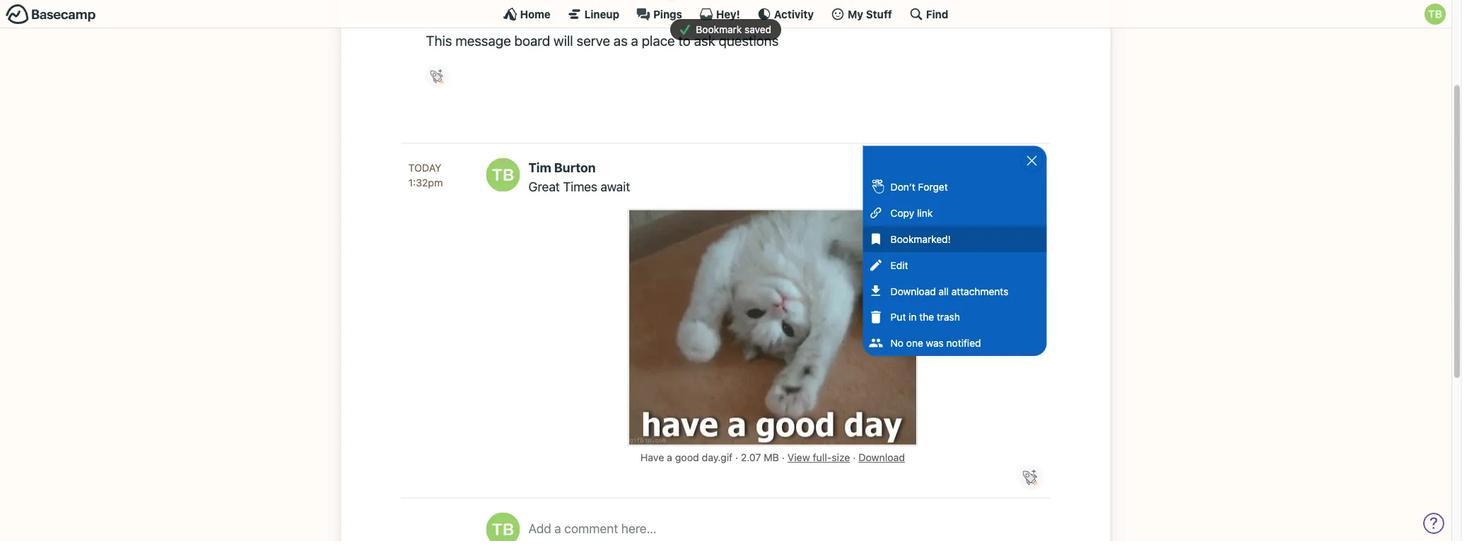 Task type: locate. For each thing, give the bounding box(es) containing it.
all
[[939, 286, 949, 298]]

1 vertical spatial tim burton image
[[486, 158, 520, 192]]

tim burton image
[[486, 513, 520, 542]]

activity link
[[757, 7, 814, 21]]

pings
[[653, 8, 682, 20]]

edit link
[[863, 253, 1047, 279]]

await
[[601, 179, 630, 194]]

1 horizontal spatial a
[[631, 33, 638, 49]]

0 horizontal spatial tim burton image
[[486, 158, 520, 192]]

no
[[891, 338, 904, 350]]

find
[[926, 8, 949, 20]]

0 vertical spatial a
[[631, 33, 638, 49]]

burton
[[554, 160, 596, 175]]

download
[[891, 286, 936, 298], [859, 452, 905, 464]]

link
[[917, 208, 933, 220]]

download right size
[[859, 452, 905, 464]]

bookmark saved
[[693, 24, 772, 35]]

2 horizontal spatial a
[[667, 452, 672, 464]]

lineup link
[[568, 7, 619, 21]]

today 1:32pm
[[408, 162, 443, 189]]

one
[[906, 338, 923, 350]]

times
[[563, 179, 598, 194]]

activity
[[774, 8, 814, 20]]

2 vertical spatial a
[[555, 522, 561, 537]]

switch accounts image
[[6, 4, 96, 25]]

main element
[[0, 0, 1452, 28]]

put in the trash
[[891, 312, 960, 324]]

here…
[[621, 522, 657, 537]]

have a good day.gif 2.07 mb view full-size
[[641, 452, 850, 464]]

day.gif
[[702, 452, 733, 464]]

0 vertical spatial download
[[891, 286, 936, 298]]

a inside button
[[555, 522, 561, 537]]

lineup
[[585, 8, 619, 20]]

add a comment here… button
[[529, 513, 1036, 542]]

today link
[[408, 160, 472, 176]]

notified
[[947, 338, 981, 350]]

bookmarked! link
[[863, 227, 1047, 253]]

tim burton image
[[1425, 4, 1446, 25], [486, 158, 520, 192]]

0 vertical spatial tim burton image
[[1425, 4, 1446, 25]]

tim burton image inside main element
[[1425, 4, 1446, 25]]

board
[[514, 33, 550, 49]]

put
[[891, 312, 906, 324]]

pings button
[[636, 7, 682, 21]]

today
[[408, 162, 442, 174]]

0 horizontal spatial a
[[555, 522, 561, 537]]

tim burton
[[529, 160, 596, 175]]

download link
[[859, 452, 905, 464]]

will
[[554, 33, 573, 49]]

home link
[[503, 7, 551, 21]]

download all attachments
[[891, 286, 1009, 298]]

download for download
[[859, 452, 905, 464]]

a
[[631, 33, 638, 49], [667, 452, 672, 464], [555, 522, 561, 537]]

trash
[[937, 312, 960, 324]]

1 horizontal spatial tim burton image
[[1425, 4, 1446, 25]]

a right add on the left of page
[[555, 522, 561, 537]]

a right as at top left
[[631, 33, 638, 49]]

was
[[926, 338, 944, 350]]

this
[[426, 33, 452, 49]]

a right have
[[667, 452, 672, 464]]

1 vertical spatial a
[[667, 452, 672, 464]]

hey! button
[[699, 7, 740, 21]]

1 vertical spatial download
[[859, 452, 905, 464]]

serve
[[577, 33, 610, 49]]

no one was notified
[[891, 338, 981, 350]]

don't forget link
[[863, 175, 1047, 201]]

mb
[[764, 452, 779, 464]]

copy
[[891, 208, 914, 220]]

put in the trash link
[[863, 305, 1047, 331]]

download up in
[[891, 286, 936, 298]]



Task type: describe. For each thing, give the bounding box(es) containing it.
download for download all attachments
[[891, 286, 936, 298]]

bookmark
[[696, 24, 742, 35]]

full-
[[813, 452, 832, 464]]

size
[[832, 452, 850, 464]]

great
[[529, 179, 560, 194]]

place
[[642, 33, 675, 49]]

1:32pm link
[[408, 176, 472, 191]]

tim
[[529, 160, 551, 175]]

ask
[[694, 33, 715, 49]]

download all attachments link
[[863, 279, 1047, 305]]

hey!
[[716, 8, 740, 20]]

copy link link
[[863, 201, 1047, 227]]

forget
[[918, 182, 948, 193]]

1:32pm element
[[408, 177, 443, 189]]

don't forget
[[891, 182, 948, 193]]

a for have a good day.gif 2.07 mb view full-size
[[667, 452, 672, 464]]

my
[[848, 8, 864, 20]]

add a comment here…
[[529, 522, 657, 537]]

stuff
[[866, 8, 892, 20]]

bookmark saved alert
[[0, 19, 1452, 40]]

view
[[788, 452, 810, 464]]

a for add a comment here…
[[555, 522, 561, 537]]

copy link
[[891, 208, 933, 220]]

home
[[520, 8, 551, 20]]

great times await
[[529, 179, 630, 194]]

comment
[[565, 522, 618, 537]]

find button
[[909, 7, 949, 21]]

good
[[675, 452, 699, 464]]

have
[[641, 452, 664, 464]]

questions
[[719, 33, 779, 49]]

bookmarked!
[[891, 234, 951, 246]]

1:32pm
[[408, 177, 443, 189]]

view full-size link
[[788, 452, 850, 464]]

attachments
[[952, 286, 1009, 298]]

as
[[614, 33, 628, 49]]

2.07
[[741, 452, 761, 464]]

zoom have a good day.gif image
[[629, 211, 916, 445]]

edit
[[891, 260, 908, 272]]

to
[[678, 33, 691, 49]]

don't
[[891, 182, 916, 193]]

message
[[455, 33, 511, 49]]

add
[[529, 522, 551, 537]]

my stuff button
[[831, 7, 892, 21]]

in
[[909, 312, 917, 324]]

today element
[[408, 160, 442, 176]]

the
[[919, 312, 934, 324]]

my stuff
[[848, 8, 892, 20]]

saved
[[745, 24, 772, 35]]

this message board will serve as a place to ask questions
[[426, 33, 779, 49]]



Task type: vqa. For each thing, say whether or not it's contained in the screenshot.
1st Email from the bottom
no



